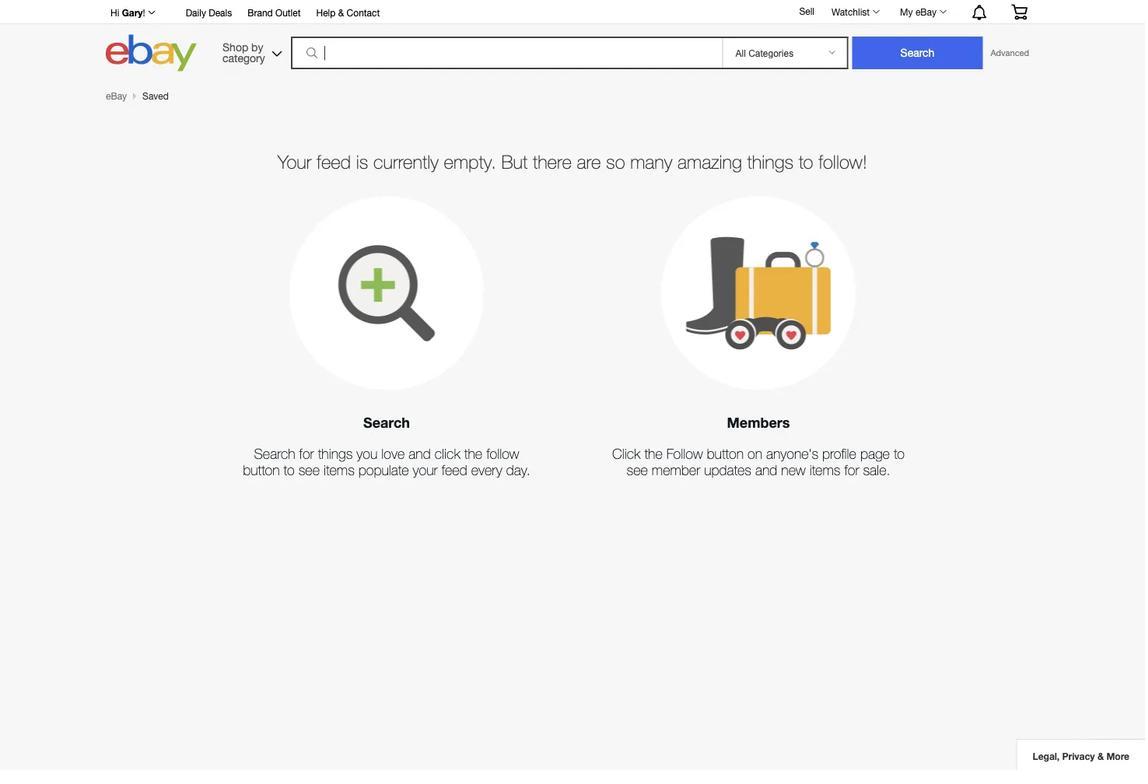 Task type: vqa. For each thing, say whether or not it's contained in the screenshot.
the bottommost all
no



Task type: describe. For each thing, give the bounding box(es) containing it.
shop by category banner
[[102, 0, 1040, 76]]

ebay inside account navigation
[[916, 6, 937, 17]]

my
[[901, 6, 914, 17]]

daily deals link
[[186, 5, 232, 22]]

contact
[[347, 7, 380, 18]]

watchlist
[[832, 6, 870, 17]]

day.
[[507, 462, 531, 479]]

but
[[502, 151, 528, 173]]

privacy
[[1063, 751, 1096, 762]]

my ebay link
[[892, 2, 954, 21]]

shop
[[223, 40, 249, 53]]

your
[[413, 462, 438, 479]]

!
[[143, 7, 145, 18]]

follow
[[487, 445, 520, 462]]

love
[[382, 445, 405, 462]]

and inside click the follow button on anyone's profile page to see member updates and new items for sale.
[[756, 462, 778, 479]]

none submit inside shop by category banner
[[853, 37, 984, 69]]

click
[[613, 445, 641, 462]]

many
[[631, 151, 673, 173]]

there
[[533, 151, 572, 173]]

and inside search for things you love and click the follow button to see items populate your feed every day.
[[409, 445, 431, 462]]

member
[[652, 462, 701, 479]]

the inside search for things you love and click the follow button to see items populate your feed every day.
[[465, 445, 483, 462]]

empty.
[[444, 151, 497, 173]]

help & contact link
[[316, 5, 380, 22]]

items inside click the follow button on anyone's profile page to see member updates and new items for sale.
[[810, 462, 841, 479]]

members
[[728, 414, 791, 431]]

button inside click the follow button on anyone's profile page to see member updates and new items for sale.
[[707, 445, 744, 462]]

saved
[[143, 90, 169, 101]]

see inside click the follow button on anyone's profile page to see member updates and new items for sale.
[[627, 462, 648, 479]]

advanced
[[991, 48, 1030, 58]]

help
[[316, 7, 336, 18]]

things inside search for things you love and click the follow button to see items populate your feed every day.
[[318, 445, 353, 462]]

populate
[[359, 462, 409, 479]]

1 horizontal spatial things
[[748, 151, 794, 173]]

feed inside search for things you love and click the follow button to see items populate your feed every day.
[[442, 462, 468, 479]]

Search for anything text field
[[294, 38, 720, 68]]

my ebay
[[901, 6, 937, 17]]

follow!
[[819, 151, 868, 173]]

deals
[[209, 7, 232, 18]]

is
[[356, 151, 369, 173]]

to inside click the follow button on anyone's profile page to see member updates and new items for sale.
[[894, 445, 905, 462]]

on
[[748, 445, 763, 462]]

are
[[577, 151, 601, 173]]

your
[[278, 151, 312, 173]]

& inside the help & contact link
[[338, 7, 344, 18]]

more
[[1107, 751, 1130, 762]]



Task type: locate. For each thing, give the bounding box(es) containing it.
1 horizontal spatial to
[[799, 151, 814, 173]]

items inside search for things you love and click the follow button to see items populate your feed every day.
[[324, 462, 355, 479]]

0 horizontal spatial see
[[299, 462, 320, 479]]

items left populate at the left
[[324, 462, 355, 479]]

1 horizontal spatial feed
[[442, 462, 468, 479]]

1 vertical spatial search
[[254, 445, 296, 462]]

feed down click at the bottom of page
[[442, 462, 468, 479]]

ebay inside your feed is currently empty. but there are so many amazing things to follow! main content
[[106, 90, 127, 101]]

brand outlet link
[[248, 5, 301, 22]]

you
[[357, 445, 378, 462]]

0 vertical spatial search
[[364, 414, 410, 431]]

your feed is currently empty. but there are so many amazing things to follow!
[[278, 151, 868, 173]]

see left populate at the left
[[299, 462, 320, 479]]

0 horizontal spatial the
[[465, 445, 483, 462]]

1 horizontal spatial the
[[645, 445, 663, 462]]

things
[[748, 151, 794, 173], [318, 445, 353, 462]]

click the follow button on anyone's profile page to see member updates and new items for sale.
[[613, 445, 905, 479]]

1 horizontal spatial and
[[756, 462, 778, 479]]

sell link
[[793, 6, 822, 16]]

search for things you love and click the follow button to see items populate your feed every day.
[[243, 445, 531, 479]]

items
[[324, 462, 355, 479], [810, 462, 841, 479]]

brand outlet
[[248, 7, 301, 18]]

feed
[[317, 151, 351, 173], [442, 462, 468, 479]]

the inside click the follow button on anyone's profile page to see member updates and new items for sale.
[[645, 445, 663, 462]]

and
[[409, 445, 431, 462], [756, 462, 778, 479]]

2 see from the left
[[627, 462, 648, 479]]

& right help
[[338, 7, 344, 18]]

ebay
[[916, 6, 937, 17], [106, 90, 127, 101]]

advanced link
[[984, 37, 1038, 69]]

sell
[[800, 6, 815, 16]]

click
[[435, 445, 461, 462]]

legal, privacy & more button
[[1017, 740, 1146, 771]]

1 horizontal spatial see
[[627, 462, 648, 479]]

button
[[707, 445, 744, 462], [243, 462, 280, 479]]

profile
[[823, 445, 857, 462]]

to inside search for things you love and click the follow button to see items populate your feed every day.
[[284, 462, 295, 479]]

items down profile
[[810, 462, 841, 479]]

0 vertical spatial ebay
[[916, 6, 937, 17]]

1 items from the left
[[324, 462, 355, 479]]

1 horizontal spatial search
[[364, 414, 410, 431]]

see inside search for things you love and click the follow button to see items populate your feed every day.
[[299, 462, 320, 479]]

outlet
[[276, 7, 301, 18]]

1 horizontal spatial &
[[1098, 751, 1105, 762]]

0 horizontal spatial to
[[284, 462, 295, 479]]

shop by category button
[[216, 35, 286, 68]]

hi
[[111, 7, 119, 18]]

for inside search for things you love and click the follow button to see items populate your feed every day.
[[299, 445, 314, 462]]

currently
[[374, 151, 439, 173]]

0 horizontal spatial things
[[318, 445, 353, 462]]

1 the from the left
[[465, 445, 483, 462]]

search inside search for things you love and click the follow button to see items populate your feed every day.
[[254, 445, 296, 462]]

daily
[[186, 7, 206, 18]]

0 horizontal spatial button
[[243, 462, 280, 479]]

sale.
[[864, 462, 891, 479]]

feed left is
[[317, 151, 351, 173]]

your feed is currently empty. but there are so many amazing things to follow! main content
[[106, 90, 1040, 532]]

and down the on in the right bottom of the page
[[756, 462, 778, 479]]

0 horizontal spatial and
[[409, 445, 431, 462]]

hi gary !
[[111, 7, 145, 18]]

0 vertical spatial feed
[[317, 151, 351, 173]]

the right 'click'
[[645, 445, 663, 462]]

0 horizontal spatial for
[[299, 445, 314, 462]]

new
[[782, 462, 806, 479]]

things left 'you' on the bottom left of the page
[[318, 445, 353, 462]]

search for search
[[364, 414, 410, 431]]

account navigation
[[102, 0, 1040, 24]]

watchlist link
[[824, 2, 888, 21]]

for inside click the follow button on anyone's profile page to see member updates and new items for sale.
[[845, 462, 860, 479]]

brand
[[248, 7, 273, 18]]

legal,
[[1033, 751, 1060, 762]]

see down 'click'
[[627, 462, 648, 479]]

None submit
[[853, 37, 984, 69]]

1 horizontal spatial for
[[845, 462, 860, 479]]

1 vertical spatial feed
[[442, 462, 468, 479]]

search
[[364, 414, 410, 431], [254, 445, 296, 462]]

search image
[[307, 47, 318, 58]]

follow
[[667, 445, 703, 462]]

for
[[299, 445, 314, 462], [845, 462, 860, 479]]

legal, privacy & more
[[1033, 751, 1130, 762]]

the
[[465, 445, 483, 462], [645, 445, 663, 462]]

anyone's
[[767, 445, 819, 462]]

your shopping cart image
[[1011, 4, 1029, 20]]

amazing
[[678, 151, 743, 173]]

help & contact
[[316, 7, 380, 18]]

search for search for things you love and click the follow button to see items populate your feed every day.
[[254, 445, 296, 462]]

so
[[607, 151, 626, 173]]

button inside search for things you love and click the follow button to see items populate your feed every day.
[[243, 462, 280, 479]]

page
[[861, 445, 891, 462]]

things right amazing
[[748, 151, 794, 173]]

0 horizontal spatial search
[[254, 445, 296, 462]]

0 vertical spatial things
[[748, 151, 794, 173]]

1 vertical spatial ebay
[[106, 90, 127, 101]]

for down profile
[[845, 462, 860, 479]]

1 vertical spatial &
[[1098, 751, 1105, 762]]

2 the from the left
[[645, 445, 663, 462]]

updates
[[705, 462, 752, 479]]

see
[[299, 462, 320, 479], [627, 462, 648, 479]]

shop by category
[[223, 40, 265, 64]]

0 horizontal spatial feed
[[317, 151, 351, 173]]

gary
[[122, 7, 143, 18]]

2 items from the left
[[810, 462, 841, 479]]

& inside the legal, privacy & more button
[[1098, 751, 1105, 762]]

ebay link
[[106, 90, 127, 101]]

ebay right my
[[916, 6, 937, 17]]

2 horizontal spatial to
[[894, 445, 905, 462]]

&
[[338, 7, 344, 18], [1098, 751, 1105, 762]]

1 vertical spatial things
[[318, 445, 353, 462]]

to
[[799, 151, 814, 173], [894, 445, 905, 462], [284, 462, 295, 479]]

every
[[472, 462, 503, 479]]

0 horizontal spatial &
[[338, 7, 344, 18]]

& left more
[[1098, 751, 1105, 762]]

0 vertical spatial &
[[338, 7, 344, 18]]

by
[[252, 40, 263, 53]]

for left 'you' on the bottom left of the page
[[299, 445, 314, 462]]

daily deals
[[186, 7, 232, 18]]

1 see from the left
[[299, 462, 320, 479]]

1 horizontal spatial items
[[810, 462, 841, 479]]

ebay left saved
[[106, 90, 127, 101]]

and up your
[[409, 445, 431, 462]]

the up every
[[465, 445, 483, 462]]

category
[[223, 51, 265, 64]]

0 horizontal spatial items
[[324, 462, 355, 479]]

0 horizontal spatial ebay
[[106, 90, 127, 101]]

1 horizontal spatial ebay
[[916, 6, 937, 17]]

1 horizontal spatial button
[[707, 445, 744, 462]]



